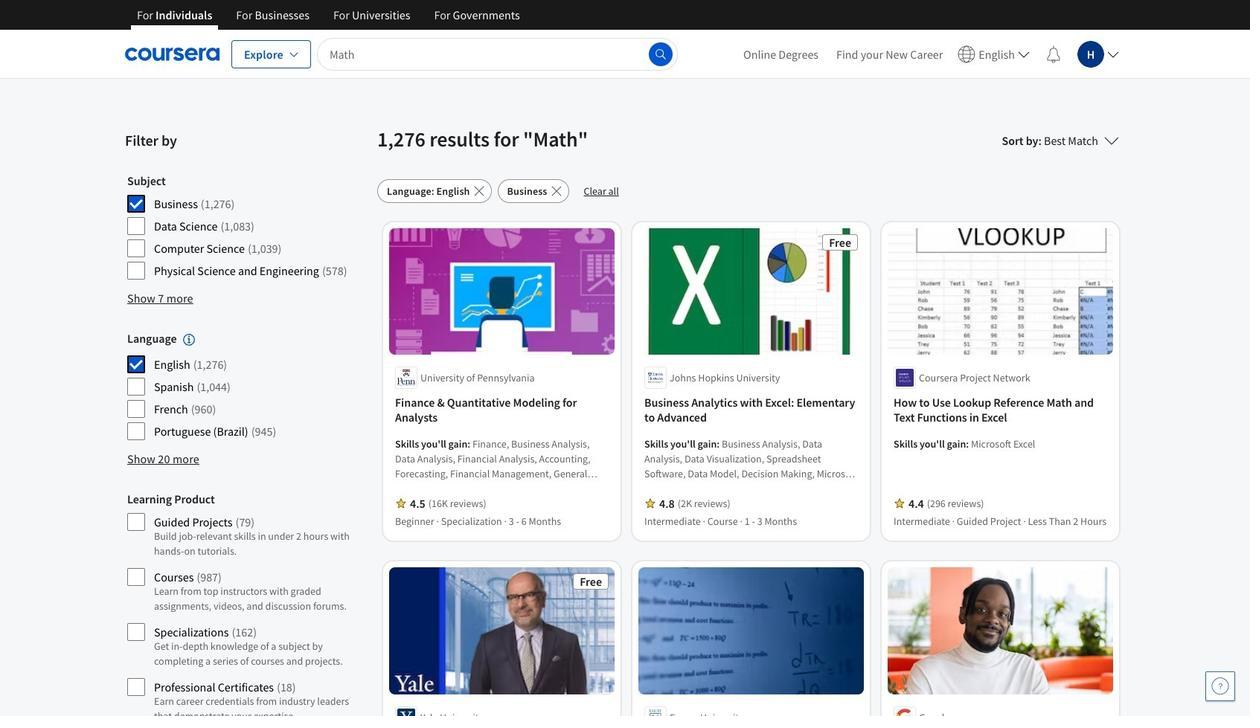 Task type: locate. For each thing, give the bounding box(es) containing it.
1 group from the top
[[127, 173, 351, 284]]

group
[[127, 173, 351, 284], [127, 331, 351, 445], [127, 492, 351, 717]]

0 vertical spatial group
[[127, 173, 351, 284]]

2 group from the top
[[127, 331, 351, 445]]

menu
[[735, 30, 1126, 78]]

banner navigation
[[125, 0, 532, 30]]

None search field
[[317, 38, 678, 70]]

1 vertical spatial group
[[127, 331, 351, 445]]

2 vertical spatial group
[[127, 492, 351, 717]]

3 group from the top
[[127, 492, 351, 717]]

What do you want to learn? text field
[[317, 38, 678, 70]]



Task type: vqa. For each thing, say whether or not it's contained in the screenshot.
Most Popular Certificates Collection Element
no



Task type: describe. For each thing, give the bounding box(es) containing it.
help center image
[[1212, 678, 1230, 696]]

information about this filter group image
[[183, 334, 195, 346]]

coursera image
[[125, 42, 220, 66]]



